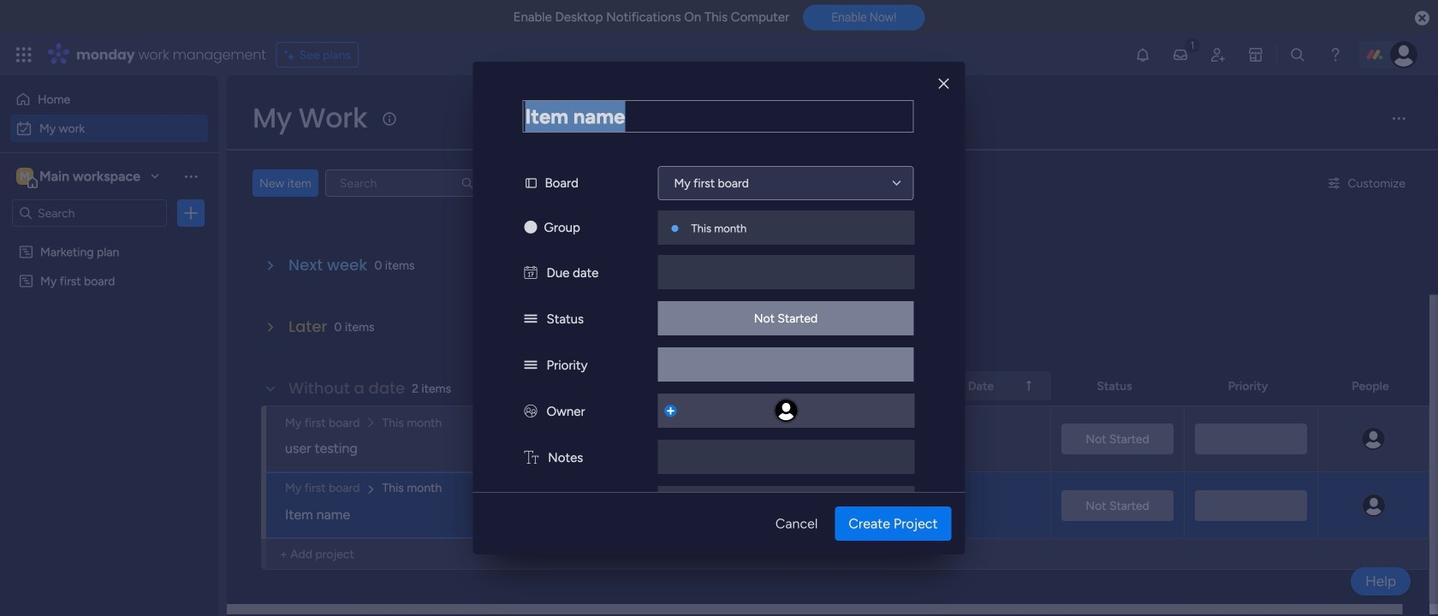 Task type: vqa. For each thing, say whether or not it's contained in the screenshot.
18
no



Task type: describe. For each thing, give the bounding box(es) containing it.
Search in workspace field
[[36, 203, 143, 223]]

dapulse close image
[[1416, 10, 1430, 27]]

see plans image
[[284, 45, 300, 64]]

search everything image
[[1290, 46, 1307, 63]]

monday marketplace image
[[1248, 46, 1265, 63]]

1 v2 status image from the top
[[525, 312, 537, 327]]

workspace image
[[16, 167, 33, 186]]

notifications image
[[1135, 46, 1152, 63]]

workspace selection element
[[16, 166, 143, 188]]

1 image
[[1185, 35, 1201, 54]]

select product image
[[15, 46, 33, 63]]

v2 sun image
[[525, 220, 537, 236]]

2 vertical spatial option
[[0, 237, 218, 240]]

dapulse date column image
[[525, 266, 537, 281]]

search image
[[461, 176, 474, 190]]

Filter dashboard by text search field
[[325, 170, 481, 197]]



Task type: locate. For each thing, give the bounding box(es) containing it.
sort image
[[1023, 379, 1036, 393]]

invite members image
[[1210, 46, 1227, 63]]

2 v2 status image from the top
[[525, 358, 537, 373]]

update feed image
[[1173, 46, 1190, 63]]

column header
[[918, 372, 1052, 401]]

dapulse text column image
[[525, 451, 539, 466]]

v2 status image up 'v2 multiple person column' image
[[525, 358, 537, 373]]

v2 status image
[[525, 312, 537, 327], [525, 358, 537, 373]]

None search field
[[325, 170, 481, 197]]

0 vertical spatial option
[[10, 86, 208, 113]]

None field
[[523, 100, 914, 133]]

v2 multiple person column image
[[525, 404, 537, 420]]

dialog
[[473, 62, 966, 615]]

help image
[[1328, 46, 1345, 63]]

0 vertical spatial v2 status image
[[525, 312, 537, 327]]

1 vertical spatial v2 status image
[[525, 358, 537, 373]]

1 vertical spatial option
[[10, 115, 208, 142]]

option
[[10, 86, 208, 113], [10, 115, 208, 142], [0, 237, 218, 240]]

list box
[[0, 234, 218, 527]]

john smith image
[[1391, 41, 1418, 69]]

close image
[[939, 78, 949, 90]]

v2 status image down 'dapulse date column' icon
[[525, 312, 537, 327]]



